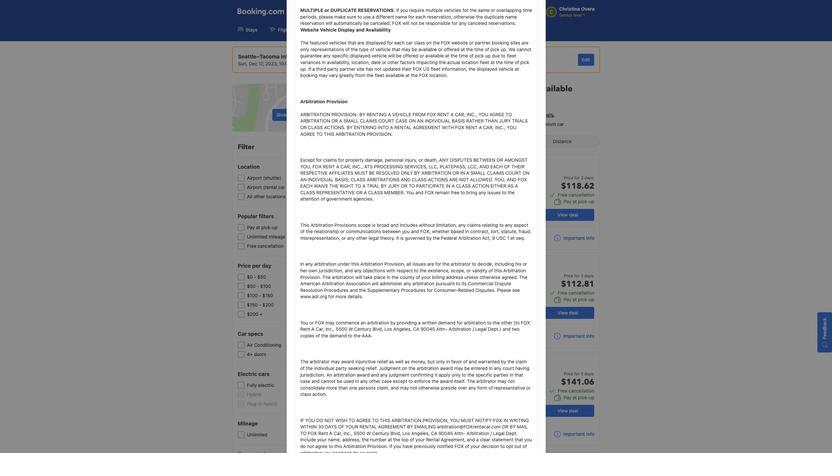 Task type: vqa. For each thing, say whether or not it's contained in the screenshot.
Airport
yes



Task type: describe. For each thing, give the bounding box(es) containing it.
otherwise inside the arbitrator may award injunctive relief as well as money, but only in favor of and warranted by the claim of the individual party seeking relief. judgment on the arbitration award may be entered in any court having jurisdiction. an arbitration award and any judgment confirming it apply only to the specific parties in that case and cannot be used in any other case except to enforce the award itself. the arbitrator may not consolidate more than one persons claim, and may not otherwise preside over any form of representative or class action.
[[418, 385, 439, 391]]

5500 inside you or fox may commence an arbitration by providing a written demand for arbitration to the other (to fox rent a car, inc., 5500 w century blvd, los angeles, ca 90045 attn- arbitration / legal dept.) and two copies of the demand to the aaa.
[[336, 326, 347, 332]]

cancellation for $112.81
[[569, 290, 595, 296]]

1 vertical spatial each
[[300, 183, 312, 189]]

deal for $118.62
[[569, 212, 578, 218]]

arbitration down arbitration provision in the left top of the page
[[300, 112, 330, 117]]

$200 +
[[247, 311, 263, 317]]

or inside economy toyota yaris or similar
[[476, 263, 480, 268]]

airport inside "seattle–tacoma international airport sun, dec 17, 2023, 10:00 am"
[[315, 53, 333, 59]]

pay at pick-up for $118.62
[[564, 199, 595, 204]]

has
[[366, 66, 373, 72]]

otherwise inside : if you require multiple vehicles for the same or overlapping time periods, please make sure to use a different name for each reservation, otherwise the duplicate name reservation will automatically be canceled. fox will not be responsible for any canceled reservations. website vehicle display and availability
[[454, 14, 475, 20]]

within
[[300, 424, 317, 430]]

:
[[394, 7, 395, 13]]

important for $141.06
[[563, 431, 585, 437]]

air
[[247, 342, 253, 348]]

international for 283
[[419, 83, 468, 94]]

or inside : if you require multiple vehicles for the same or overlapping time periods, please make sure to use a different name for each reservation, otherwise the duplicate name reservation will automatically be canceled. fox will not be responsible for any canceled reservations. website vehicle display and availability
[[491, 7, 495, 13]]

view deal for $112.81
[[558, 310, 578, 316]]

angeles, inside if you do not wish to agree to this arbitration provision, you must notify fox in writing within 30 days of your rental agreement by emailing arbitration@foxrentacar.com or by mail to fox rent a car, inc., 5500 w century blvd, los angeles, ca 90045 attn- arbitration / legal dept. include your name, address, the number at the top of your rental agreement, and a clear statement that you do not agree to this arbitration provision. if you have previously notified fox of your decision to opt out of arbitration you need not do so again.
[[411, 431, 430, 436]]

money,
[[411, 359, 426, 365]]

1 vertical spatial agree
[[300, 131, 315, 137]]

dept.)
[[488, 326, 501, 332]]

resolved
[[376, 170, 400, 176]]

for right 'ideal'
[[455, 161, 461, 166]]

the down money,
[[408, 365, 415, 371]]

small inside arbitration provision- by renting a vehicle from fox rent a car, inc., you agree to arbitration or a small claims court case on an individual basis rather than jury trials or class actions. by entering into a rental agreement with fox rent a car, inc., you agree to this arbitration provision.
[[343, 118, 359, 124]]

a inside you or fox may commence an arbitration by providing a written demand for arbitration to the other (to fox rent a car, inc., 5500 w century blvd, los angeles, ca 90045 attn- arbitration / legal dept.) and two copies of the demand to the aaa.
[[418, 320, 421, 326]]

cancellation for $118.62
[[569, 192, 595, 198]]

if inside if you do not wish to agree to this arbitration provision, you must notify fox in writing within 30 days of your rental agreement by emailing arbitration@foxrentacar.com or by mail to fox rent a car, inc., 5500 w century blvd, los angeles, ca 90045 attn- arbitration / legal dept. include your name, address, the number at the top of your rental agreement, and a clear statement that you do not agree to this arbitration provision. if you have previously notified fox of your decision to opt out of arbitration you need not do so again.
[[389, 444, 392, 449]]

1 name from the left
[[395, 14, 407, 20]]

pay at pick-up for $141.06
[[564, 395, 595, 400]]

injury,
[[405, 157, 417, 163]]

1 horizontal spatial do
[[353, 450, 358, 453]]

on inside the featured vehicles that are displayed for each car class on the fox website or partner booking sites are only representations of the type of vehicle that may be available or offered at the time of pick up. we cannot guarantee any specific displayed vehicle will be offered or available at the time of pick up due to fleet variances in availability, location, date or other factors impacting the actual location fleet at the time of pick up. if a third party partner site has not updated their fox us fleet information, the displayed vehicle at booking may vary greatly from the fleet available at the fox location.
[[426, 40, 431, 46]]

similar for $141.06
[[468, 361, 480, 366]]

will down require
[[402, 20, 409, 26]]

0 horizontal spatial do
[[300, 444, 306, 449]]

include
[[300, 437, 316, 443]]

to inside the featured vehicles that are displayed for each car class on the fox website or partner booking sites are only representations of the type of vehicle that may be available or offered at the time of pick up. we cannot guarantee any specific displayed vehicle will be offered or available at the time of pick up due to fleet variances in availability, location, date or other factors impacting the actual location fleet at the time of pick up. if a third party partner site has not updated their fox us fleet information, the displayed vehicle at booking may vary greatly from the fleet available at the fox location.
[[501, 53, 505, 59]]

due
[[492, 53, 500, 59]]

arbitration down address,
[[343, 444, 366, 449]]

electric cars
[[238, 371, 270, 377]]

a inside you or fox may commence an arbitration by providing a written demand for arbitration to the other (to fox rent a car, inc., 5500 w century blvd, los angeles, ca 90045 attn- arbitration / legal dept.) and two copies of the demand to the aaa.
[[311, 326, 314, 332]]

may inside you or fox may commence an arbitration by providing a written demand for arbitration to the other (to fox rent a car, inc., 5500 w century blvd, los angeles, ca 90045 attn- arbitration / legal dept.) and two copies of the demand to the aaa.
[[325, 320, 334, 326]]

by down arbitrations
[[381, 183, 387, 189]]

basis;
[[335, 177, 349, 182]]

at down we
[[515, 66, 519, 72]]

at down popular filters
[[256, 225, 260, 230]]

clear
[[480, 437, 490, 443]]

any inside except for claims for property damage, personal injury, or death, any disputes between or amongst you, fox rent a car, inc., ats processing services, llc, platepass, lcc, and each of their respective affiliates must be resolved only by arbitration or in a small claims court on an individual basis; class arbitrations and class actions are not allowed. you, and fox each waive the right to a trial by jury or to participate in a class action either as a class representative or a class member. you and fox remain free to bring any issues to the attention of government agencies.
[[478, 190, 486, 195]]

skip to main content element
[[0, 0, 832, 41]]

0 vertical spatial $150
[[262, 293, 273, 298]]

seats for $112.81
[[434, 276, 445, 282]]

and inside you or fox may commence an arbitration by providing a written demand for arbitration to the other (to fox rent a car, inc., 5500 w century blvd, los angeles, ca 90045 attn- arbitration / legal dept.) and two copies of the demand to the aaa.
[[503, 326, 511, 332]]

agree
[[315, 444, 327, 449]]

different
[[376, 14, 394, 20]]

airport up all
[[247, 184, 262, 190]]

1 vertical spatial vehicle
[[372, 53, 387, 59]]

unlimited for unlimited
[[247, 432, 267, 438]]

the up canceled
[[476, 14, 483, 20]]

death,
[[424, 157, 438, 163]]

small for $141.06
[[491, 383, 503, 389]]

to down only
[[409, 183, 415, 189]]

supplied by rc - fox image for $112.81
[[363, 331, 384, 341]]

by up suvs
[[359, 112, 365, 117]]

premium
[[537, 121, 556, 127]]

airport (rental car center)
[[247, 184, 302, 190]]

3 for $112.81
[[581, 273, 583, 278]]

pursuant
[[436, 281, 455, 286]]

bag for $141.06
[[504, 383, 513, 389]]

0 vertical spatial partner
[[475, 40, 491, 46]]

the up over on the bottom right of the page
[[467, 378, 475, 384]]

cancellation for $141.06
[[569, 388, 595, 394]]

specific inside the featured vehicles that are displayed for each car class on the fox website or partner booking sites are only representations of the type of vehicle that may be available or offered at the time of pick up. we cannot guarantee any specific displayed vehicle will be offered or available at the time of pick up due to fleet variances in availability, location, date or other factors impacting the actual location fleet at the time of pick up. if a third party partner site has not updated their fox us fleet information, the displayed vehicle at booking may vary greatly from the fleet available at the fox location.
[[332, 53, 349, 59]]

a down provision-
[[339, 118, 342, 124]]

families
[[462, 161, 477, 166]]

2 vertical spatial displayed
[[477, 66, 497, 72]]

cannot inside the arbitrator may award injunctive relief as well as money, but only in favor of and warranted by the claim of the individual party seeking relief. judgment on the arbitration award may be entered in any court having jurisdiction. an arbitration award and any judgment confirming it apply only to the specific parties in that case and cannot be used in any other case except to enforce the award itself. the arbitrator may not consolidate more than one persons claim, and may not otherwise preside over any form of representative or class action.
[[321, 378, 335, 384]]

you inside you or fox may commence an arbitration by providing a written demand for arbitration to the other (to fox rent a car, inc., 5500 w century blvd, los angeles, ca 90045 attn- arbitration / legal dept.) and two copies of the demand to the aaa.
[[300, 320, 308, 326]]

your up agree
[[317, 437, 327, 443]]

previously
[[414, 444, 436, 449]]

0 vertical spatial inc.,
[[467, 112, 477, 117]]

1 vertical spatial rent
[[466, 125, 478, 130]]

1 large bag
[[430, 285, 454, 291]]

bag down address
[[446, 285, 454, 291]]

seattle–tacoma international airport sun, dec 17, 2023, 10:00 am
[[238, 53, 333, 66]]

economy
[[422, 261, 451, 270]]

any up "persons"
[[360, 378, 368, 384]]

that inside if you do not wish to agree to this arbitration provision, you must notify fox in writing within 30 days of your rental agreement by emailing arbitration@foxrentacar.com or by mail to fox rent a car, inc., 5500 w century blvd, los angeles, ca 90045 attn- arbitration / legal dept. include your name, address, the number at the top of your rental agreement, and a clear statement that you do not agree to this arbitration provision. if you have previously notified fox of your decision to opt out of arbitration you need not do so again.
[[515, 437, 523, 443]]

pick-up date element
[[238, 60, 333, 67]]

seattle–tacoma for seattle–tacoma international airport wed, dec 20, 2023, 10:00 am
[[357, 53, 399, 59]]

to left the 'its'
[[456, 281, 460, 286]]

agreement,
[[441, 437, 466, 443]]

view for $141.06
[[558, 408, 568, 414]]

canceled
[[468, 20, 487, 26]]

1 horizontal spatial this
[[351, 261, 359, 267]]

for down require
[[408, 14, 414, 20]]

/ inside you or fox may commence an arbitration by providing a written demand for arbitration to the other (to fox rent a car, inc., 5500 w century blvd, los angeles, ca 90045 attn- arbitration / legal dept.) and two copies of the demand to the aaa.
[[472, 326, 474, 332]]

0 vertical spatial cars
[[520, 83, 535, 94]]

0 horizontal spatial you,
[[300, 164, 311, 169]]

the down association
[[359, 287, 366, 293]]

sort by element
[[376, 136, 600, 148]]

her
[[300, 268, 307, 273]]

provision. inside in any arbitration under this arbitration provision, all issues are for the arbitrator to decide, including his or her own jurisdiction, and any objections with respect to the existence, scope, or validity of this arbitration provision. the arbitration will take place in the county of your billing address unless otherwise agreed. the american arbitration association will administer any arbitration pursuant to its commercial dispute resolution procedures and the supplementary procedures for consumer-related disputes. please see www.adr.org for more details.
[[300, 274, 321, 280]]

2 horizontal spatial agree
[[490, 112, 504, 117]]

am for seattle–tacoma international airport sun, dec 17, 2023, 10:00 am
[[292, 61, 300, 66]]

a right as
[[515, 183, 518, 189]]

1 vertical spatial up.
[[300, 66, 307, 72]]

feedback button
[[818, 313, 832, 353]]

car for medium
[[407, 121, 414, 127]]

for inside price for 3 days: $118.62
[[575, 175, 580, 180]]

international for wed,
[[400, 53, 433, 59]]

blvd, inside if you do not wish to agree to this arbitration provision, you must notify fox in writing within 30 days of your rental agreement by emailing arbitration@foxrentacar.com or by mail to fox rent a car, inc., 5500 w century blvd, los angeles, ca 90045 attn- arbitration / legal dept. include your name, address, the number at the top of your rental agreement, and a clear statement that you do not agree to this arbitration provision. if you have previously notified fox of your decision to opt out of arbitration you need not do so again.
[[390, 431, 401, 436]]

legal inside if you do not wish to agree to this arbitration provision, you must notify fox in writing within 30 days of your rental agreement by emailing arbitration@foxrentacar.com or by mail to fox rent a car, inc., 5500 w century blvd, los angeles, ca 90045 attn- arbitration / legal dept. include your name, address, the number at the top of your rental agreement, and a clear statement that you do not agree to this arbitration provision. if you have previously notified fox of your decision to opt out of arbitration you need not do so again.
[[493, 431, 505, 436]]

to down name,
[[329, 444, 333, 449]]

same
[[478, 7, 489, 13]]

of inside this arbitration provisions scope is broad and includes without limitation, any claims relating to any aspect of the relationship or communications between you and fox, whether based in contract, tort, statute, fraud, misrepresentation, or any other legal theory. it is governed by the federal arbitration act, 9 usc 1 et seq.
[[300, 229, 305, 234]]

broad
[[377, 222, 389, 228]]

0 vertical spatial vehicle
[[375, 46, 390, 52]]

and inside except for claims for property damage, personal injury, or death, any disputes between or amongst you, fox rent a car, inc., ats processing services, llc, platepass, lcc, and each of their respective affiliates must be resolved only by arbitration or in a small claims court on an individual basis; class arbitrations and class actions are not allowed. you, and fox each waive the right to a trial by jury or to participate in a class action either as a class representative or a class member. you and fox remain free to bring any issues to the attention of government agencies.
[[415, 190, 423, 195]]

0 horizontal spatial and
[[401, 177, 411, 182]]

airport inside seattle–tacoma international airport wed, dec 20, 2023, 10:00 am
[[434, 53, 453, 59]]

0 vertical spatial booking
[[492, 40, 509, 46]]

availability
[[366, 27, 391, 33]]

product card group containing $118.62
[[357, 154, 600, 250]]

and down except
[[391, 385, 399, 391]]

of right county
[[416, 274, 420, 280]]

arbitration down contract,
[[458, 235, 481, 241]]

a inside the featured vehicles that are displayed for each car class on the fox website or partner booking sites are only representations of the type of vehicle that may be available or offered at the time of pick up. we cannot guarantee any specific displayed vehicle will be offered or available at the time of pick up due to fleet variances in availability, location, date or other factors impacting the actual location fleet at the time of pick up. if a third party partner site has not updated their fox us fleet information, the displayed vehicle at booking may vary greatly from the fleet available at the fox location.
[[312, 66, 315, 72]]

search summary element
[[232, 47, 600, 73]]

view deal for $141.06
[[558, 408, 578, 414]]

you inside : if you require multiple vehicles for the same or overlapping time periods, please make sure to use a different name for each reservation, otherwise the duplicate name reservation will automatically be canceled. fox will not be responsible for any canceled reservations. website vehicle display and availability
[[400, 7, 408, 13]]

individual inside arbitration provision- by renting a vehicle from fox rent a car, inc., you agree to arbitration or a small claims court case on an individual basis rather than jury trials or class actions. by entering into a rental agreement with fox rent a car, inc., you agree to this arbitration provision.
[[425, 118, 450, 124]]

2 horizontal spatial and
[[507, 177, 517, 182]]

class up participate
[[412, 177, 427, 182]]

and inside : if you require multiple vehicles for the same or overlapping time periods, please make sure to use a different name for each reservation, otherwise the duplicate name reservation will automatically be canceled. fox will not be responsible for any canceled reservations. website vehicle display and availability
[[356, 27, 364, 33]]

2 horizontal spatial car,
[[483, 125, 494, 130]]

0 horizontal spatial are
[[357, 40, 364, 46]]

0 horizontal spatial offered
[[403, 53, 418, 59]]

or down map
[[300, 125, 307, 130]]

agreed.
[[502, 274, 518, 280]]

rent inside you or fox may commence an arbitration by providing a written demand for arbitration to the other (to fox rent a car, inc., 5500 w century blvd, los angeles, ca 90045 attn- arbitration / legal dept.) and two copies of the demand to the aaa.
[[300, 326, 310, 332]]

your
[[345, 424, 358, 430]]

1 vertical spatial displayed
[[350, 53, 370, 59]]

2023, for seattle–tacoma international airport wed, dec 20, 2023, 10:00 am
[[387, 61, 400, 66]]

theory.
[[380, 235, 395, 241]]

all
[[406, 261, 411, 267]]

to up county
[[414, 268, 418, 273]]

1 important info from the top
[[563, 235, 595, 241]]

1 info from the top
[[586, 235, 595, 241]]

dec for seattle–tacoma international airport wed, dec 20, 2023, 10:00 am
[[370, 61, 378, 66]]

0 vertical spatial pick
[[490, 46, 499, 52]]

on inside arbitration provision- by renting a vehicle from fox rent a car, inc., you agree to arbitration or a small claims court case on an individual basis rather than jury trials or class actions. by entering into a rental agreement with fox rent a car, inc., you agree to this arbitration provision.
[[409, 118, 416, 124]]

1 vertical spatial $200
[[247, 311, 258, 317]]

issues inside in any arbitration under this arbitration provision, all issues are for the arbitrator to decide, including his or her own jurisdiction, and any objections with respect to the existence, scope, or validity of this arbitration provision. the arbitration will take place in the county of your billing address unless otherwise agreed. the american arbitration association will administer any arbitration pursuant to its commercial dispute resolution procedures and the supplementary procedures for consumer-related disputes. please see www.adr.org for more details.
[[412, 261, 426, 267]]

seats for $141.06
[[433, 374, 445, 380]]

rental inside if you do not wish to agree to this arbitration provision, you must notify fox in writing within 30 days of your rental agreement by emailing arbitration@foxrentacar.com or by mail to fox rent a car, inc., 5500 w century blvd, los angeles, ca 90045 attn- arbitration / legal dept. include your name, address, the number at the top of your rental agreement, and a clear statement that you do not agree to this arbitration provision. if you have previously notified fox of your decision to opt out of arbitration you need not do so again.
[[359, 424, 377, 430]]

at down their
[[405, 72, 410, 78]]

that down display on the top
[[348, 40, 356, 46]]

its
[[462, 281, 467, 286]]

$150 - $200
[[247, 302, 274, 308]]

fleet up "location."
[[431, 66, 440, 72]]

1 horizontal spatial $200
[[262, 302, 274, 308]]

be left the entered
[[464, 365, 470, 371]]

free down unlimited mileage
[[247, 243, 256, 249]]

up up mileage
[[272, 225, 278, 230]]

people carrier button
[[487, 108, 531, 132]]

automatic for $141.06
[[488, 374, 510, 380]]

or up are
[[452, 170, 459, 176]]

view for $118.62
[[558, 212, 568, 218]]

medium car button
[[382, 108, 421, 132]]

other inside the featured vehicles that are displayed for each car class on the fox website or partner booking sites are only representations of the type of vehicle that may be available or offered at the time of pick up. we cannot guarantee any specific displayed vehicle will be offered or available at the time of pick up due to fleet variances in availability, location, date or other factors impacting the actual location fleet at the time of pick up. if a third party partner site has not updated their fox us fleet information, the displayed vehicle at booking may vary greatly from the fleet available at the fox location.
[[388, 59, 399, 65]]

the up so
[[362, 437, 369, 443]]

case
[[396, 118, 407, 124]]

map
[[296, 112, 305, 118]]

days
[[325, 424, 337, 430]]

not inside except for claims for property damage, personal injury, or death, any disputes between or amongst you, fox rent a car, inc., ats processing services, llc, platepass, lcc, and each of their respective affiliates must be resolved only by arbitration or in a small claims court on an individual basis; class arbitrations and class actions are not allowed. you, and fox each waive the right to a trial by jury or to participate in a class action either as a class representative or a class member. you and fox remain free to bring any issues to the attention of government agencies.
[[459, 177, 469, 182]]

0 vertical spatial displayed
[[365, 40, 386, 46]]

pay for $112.81
[[564, 297, 572, 302]]

price for 3 days: $118.62
[[561, 175, 595, 192]]

price for 3 days: $141.06
[[561, 371, 595, 388]]

of down decide, at bottom right
[[489, 268, 493, 273]]

0 vertical spatial $100
[[260, 283, 271, 289]]

1 horizontal spatial you,
[[495, 177, 506, 182]]

0 vertical spatial seats
[[434, 187, 445, 193]]

at down $112.81
[[573, 297, 577, 302]]

up for $141.06
[[589, 395, 595, 400]]

the down the entered
[[467, 372, 474, 378]]

court inside except for claims for property damage, personal injury, or death, any disputes between or amongst you, fox rent a car, inc., ats processing services, llc, platepass, lcc, and each of their respective affiliates must be resolved only by arbitration or in a small claims court on an individual basis; class arbitrations and class actions are not allowed. you, and fox each waive the right to a trial by jury or to participate in a class action either as a class representative or a class member. you and fox remain free to bring any issues to the attention of government agencies.
[[505, 170, 521, 176]]

american
[[300, 281, 320, 286]]

all other locations
[[247, 194, 286, 199]]

2 horizontal spatial pick
[[520, 59, 529, 65]]

statement
[[492, 437, 513, 443]]

for down 4
[[427, 287, 433, 293]]

the down whether
[[433, 235, 440, 241]]

attn- inside you or fox may commence an arbitration by providing a written demand for arbitration to the other (to fox rent a car, inc., 5500 w century blvd, los angeles, ca 90045 attn- arbitration / legal dept.) and two copies of the demand to the aaa.
[[436, 326, 447, 332]]

this inside arbitration provision- by renting a vehicle from fox rent a car, inc., you agree to arbitration or a small claims court case on an individual basis rather than jury trials or class actions. by entering into a rental agreement with fox rent a car, inc., you agree to this arbitration provision.
[[324, 131, 334, 137]]

1 vertical spatial in
[[446, 183, 450, 189]]

attn- inside if you do not wish to agree to this arbitration provision, you must notify fox in writing within 30 days of your rental agreement by emailing arbitration@foxrentacar.com or by mail to fox rent a car, inc., 5500 w century blvd, los angeles, ca 90045 attn- arbitration / legal dept. include your name, address, the number at the top of your rental agreement, and a clear statement that you do not agree to this arbitration provision. if you have previously notified fox of your decision to opt out of arbitration you need not do so again.
[[454, 431, 465, 436]]

amongst
[[504, 157, 528, 163]]

a down are
[[452, 183, 455, 189]]

award down seeking
[[357, 372, 370, 378]]

may down the favor
[[454, 365, 463, 371]]

in inside in any arbitration under this arbitration provision, all issues are for the arbitrator to decide, including his or her own jurisdiction, and any objections with respect to the existence, scope, or validity of this arbitration provision. the arbitration will take place in the county of your billing address unless otherwise agreed. the american arbitration association will administer any arbitration pursuant to its commercial dispute resolution procedures and the supplementary procedures for consumer-related disputes. please see www.adr.org for more details.
[[387, 274, 390, 280]]

automatic for $112.81
[[488, 276, 510, 282]]

or up member.
[[401, 183, 407, 189]]

arbitration provision- by renting a vehicle from fox rent a car, inc., you agree to arbitration or a small claims court case on an individual basis rather than jury trials or class actions. by entering into a rental agreement with fox rent a car, inc., you agree to this arbitration provision.
[[300, 112, 528, 137]]

+ for $200
[[260, 311, 263, 317]]

by up top
[[407, 424, 413, 430]]

vehicles inside : if you require multiple vehicles for the same or overlapping time periods, please make sure to use a different name for each reservation, otherwise the duplicate name reservation will automatically be canceled. fox will not be responsible for any canceled reservations. website vehicle display and availability
[[444, 7, 461, 13]]

price for $141.06
[[564, 371, 573, 376]]

you down agree
[[324, 450, 331, 453]]

aaa.
[[362, 333, 372, 339]]

10:00 for seattle–tacoma international airport wed, dec 20, 2023, 10:00 am
[[401, 61, 413, 66]]

0 horizontal spatial partner
[[340, 66, 355, 72]]

other inside you or fox may commence an arbitration by providing a written demand for arbitration to the other (to fox rent a car, inc., 5500 w century blvd, los angeles, ca 90045 attn- arbitration / legal dept.) and two copies of the demand to the aaa.
[[501, 320, 512, 326]]

3 for $141.06
[[581, 371, 583, 376]]

1 horizontal spatial only
[[436, 359, 445, 365]]

similar inside the suv jeep cherokee or similar
[[471, 174, 483, 179]]

- for $50
[[257, 283, 259, 289]]

1 vertical spatial demand
[[329, 333, 347, 339]]

any right over on the bottom right of the page
[[468, 385, 476, 391]]

and down 'jurisdiction.'
[[311, 378, 319, 384]]

more inside in any arbitration under this arbitration provision, all issues are for the arbitrator to decide, including his or her own jurisdiction, and any objections with respect to the existence, scope, or validity of this arbitration provision. the arbitration will take place in the county of your billing address unless otherwise agreed. the american arbitration association will administer any arbitration pursuant to its commercial dispute resolution procedures and the supplementary procedures for consumer-related disputes. please see www.adr.org for more details.
[[335, 294, 346, 299]]

only
[[401, 170, 413, 176]]

seattle–tacoma international airport wed, dec 20, 2023, 10:00 am
[[357, 53, 453, 66]]

price for $112.81
[[564, 273, 573, 278]]

2 horizontal spatial are
[[522, 40, 528, 46]]

or up "agencies."
[[356, 190, 362, 195]]

by down services,
[[414, 170, 420, 176]]

1 important from the top
[[563, 235, 585, 241]]

1 horizontal spatial is
[[400, 235, 404, 241]]

by inside you or fox may commence an arbitration by providing a written demand for arbitration to the other (to fox rent a car, inc., 5500 w century blvd, los angeles, ca 90045 attn- arbitration / legal dept.) and two copies of the demand to the aaa.
[[390, 320, 396, 326]]

2 horizontal spatial only
[[452, 372, 461, 378]]

car rentals link
[[349, 23, 393, 37]]

class down trial
[[368, 190, 383, 195]]

0 horizontal spatial is
[[372, 222, 375, 228]]

at down website
[[461, 46, 465, 52]]

his
[[515, 261, 521, 267]]

toyota
[[453, 263, 465, 268]]

or inside the arbitrator may award injunctive relief as well as money, but only in favor of and warranted by the claim of the individual party seeking relief. judgment on the arbitration award may be entered in any court having jurisdiction. an arbitration award and any judgment confirming it apply only to the specific parties in that case and cannot be used in any other case except to enforce the award itself. the arbitrator may not consolidate more than one persons claim, and may not otherwise preside over any form of representative or class action.
[[526, 385, 531, 391]]

class inside arbitration provision- by renting a vehicle from fox rent a car, inc., you agree to arbitration or a small claims court case on an individual basis rather than jury trials or class actions. by entering into a rental agreement with fox rent a car, inc., you agree to this arbitration provision.
[[308, 125, 323, 130]]

0 vertical spatial demand
[[438, 320, 455, 326]]

1 supplied by rc - fox image from the top
[[363, 233, 384, 243]]

+ for flight
[[326, 27, 329, 33]]

to right except
[[409, 378, 413, 384]]

arbitration down jurisdiction, at the left bottom of page
[[322, 281, 344, 286]]

1 horizontal spatial $50
[[257, 274, 266, 280]]

hybrid
[[247, 392, 261, 397]]

form
[[477, 385, 487, 391]]

small inside button
[[461, 121, 473, 127]]

car for premium
[[557, 121, 564, 127]]

may down except
[[400, 385, 409, 391]]

on inside "button"
[[289, 112, 295, 118]]

mileage
[[238, 421, 258, 427]]

an inside except for claims for property damage, personal injury, or death, any disputes between or amongst you, fox rent a car, inc., ats processing services, llc, platepass, lcc, and each of their respective affiliates must be resolved only by arbitration or in a small claims court on an individual basis; class arbitrations and class actions are not allowed. you, and fox each waive the right to a trial by jury or to participate in a class action either as a class representative or a class member. you and fox remain free to bring any issues to the attention of government agencies.
[[300, 177, 307, 182]]

view for $112.81
[[558, 310, 568, 316]]

1 right the form
[[488, 383, 490, 389]]

having
[[515, 365, 529, 371]]

otherwise inside in any arbitration under this arbitration provision, all issues are for the arbitrator to decide, including his or her own jurisdiction, and any objections with respect to the existence, scope, or validity of this arbitration provision. the arbitration will take place in the county of your billing address unless otherwise agreed. the american arbitration association will administer any arbitration pursuant to its commercial dispute resolution procedures and the supplementary procedures for consumer-related disputes. please see www.adr.org for more details.
[[479, 274, 500, 280]]

7 seats
[[430, 374, 445, 380]]

administer
[[380, 281, 402, 286]]

4+ doors
[[247, 351, 266, 357]]

fox up large car
[[427, 112, 436, 117]]

you inside except for claims for property damage, personal injury, or death, any disputes between or amongst you, fox rent a car, inc., ats processing services, llc, platepass, lcc, and each of their respective affiliates must be resolved only by arbitration or in a small claims court on an individual basis; class arbitrations and class actions are not allowed. you, and fox each waive the right to a trial by jury or to participate in a class action either as a class representative or a class member. you and fox remain free to bring any issues to the attention of government agencies.
[[406, 190, 414, 195]]

for inside the price for 3 days: $141.06
[[575, 371, 580, 376]]

in inside this arbitration provisions scope is broad and includes without limitation, any claims relating to any aspect of the relationship or communications between you and fox, whether based in contract, tort, statute, fraud, misrepresentation, or any other legal theory. it is governed by the federal arbitration act, 9 usc 1 et seq.
[[465, 229, 469, 234]]

not up representative
[[508, 378, 515, 384]]

court
[[503, 365, 514, 371]]

2 vertical spatial vehicle
[[498, 66, 513, 72]]

the up actual
[[451, 53, 457, 59]]

1 vertical spatial $150
[[247, 302, 258, 308]]

the right copies
[[321, 333, 328, 339]]

1 horizontal spatial offered
[[444, 46, 459, 52]]

us
[[423, 66, 429, 72]]

www.adr.org
[[300, 294, 327, 299]]

of left we
[[485, 46, 489, 52]]

or inside if you do not wish to agree to this arbitration provision, you must notify fox in writing within 30 days of your rental agreement by emailing arbitration@foxrentacar.com or by mail to fox rent a car, inc., 5500 w century blvd, los angeles, ca 90045 attn- arbitration / legal dept. include your name, address, the number at the top of your rental agreement, and a clear statement that you do not agree to this arbitration provision. if you have previously notified fox of your decision to opt out of arbitration you need not do so again.
[[502, 424, 508, 430]]

any up statute,
[[505, 222, 512, 228]]

each inside the featured vehicles that are displayed for each car class on the fox website or partner booking sites are only representations of the type of vehicle that may be available or offered at the time of pick up. we cannot guarantee any specific displayed vehicle will be offered or available at the time of pick up due to fleet variances in availability, location, date or other factors impacting the actual location fleet at the time of pick up. if a third party partner site has not updated their fox us fleet information, the displayed vehicle at booking may vary greatly from the fleet available at the fox location.
[[394, 40, 405, 46]]

$50 - $100
[[247, 283, 271, 289]]

free cancellation for $141.06
[[558, 388, 595, 394]]

a left trial
[[362, 183, 365, 189]]

legal inside you or fox may commence an arbitration by providing a written demand for arbitration to the other (to fox rent a car, inc., 5500 w century blvd, los angeles, ca 90045 attn- arbitration / legal dept.) and two copies of the demand to the aaa.
[[475, 326, 487, 332]]

1 vertical spatial $50
[[247, 283, 256, 289]]

of up the location
[[469, 53, 474, 59]]

except
[[300, 157, 315, 163]]

seq.
[[516, 235, 525, 241]]

large for $112.81
[[433, 285, 445, 291]]

important for $112.81
[[563, 333, 585, 339]]

0 vertical spatial car,
[[455, 112, 465, 117]]

product card group containing $112.81
[[357, 255, 600, 348]]

must inside if you do not wish to agree to this arbitration provision, you must notify fox in writing within 30 days of your rental agreement by emailing arbitration@foxrentacar.com or by mail to fox rent a car, inc., 5500 w century blvd, los angeles, ca 90045 attn- arbitration / legal dept. include your name, address, the number at the top of your rental agreement, and a clear statement that you do not agree to this arbitration provision. if you have previously notified fox of your decision to opt out of arbitration you need not do so again.
[[461, 417, 474, 423]]

2 vertical spatial arbitrator
[[476, 378, 496, 384]]

for down reservation,
[[452, 20, 458, 26]]

emailing
[[414, 424, 436, 430]]

1 small bag for $141.06
[[488, 383, 513, 389]]

greatly
[[339, 72, 354, 78]]

itself.
[[454, 378, 466, 384]]

your inside in any arbitration under this arbitration provision, all issues are for the arbitrator to decide, including his or her own jurisdiction, and any objections with respect to the existence, scope, or validity of this arbitration provision. the arbitration will take place in the county of your billing address unless otherwise agreed. the american arbitration association will administer any arbitration pursuant to its commercial dispute resolution procedures and the supplementary procedures for consumer-related disputes. please see www.adr.org for more details.
[[421, 274, 431, 280]]

angeles, inside you or fox may commence an arbitration by providing a written demand for arbitration to the other (to fox rent a car, inc., 5500 w century blvd, los angeles, ca 90045 attn- arbitration / legal dept.) and two copies of the demand to the aaa.
[[393, 326, 412, 332]]

2 horizontal spatial inc.,
[[495, 125, 506, 130]]

of inside except for claims for property damage, personal injury, or death, any disputes between or amongst you, fox rent a car, inc., ats processing services, llc, platepass, lcc, and each of their respective affiliates must be resolved only by arbitration or in a small claims court on an individual basis; class arbitrations and class actions are not allowed. you, and fox each waive the right to a trial by jury or to participate in a class action either as a class representative or a class member. you and fox remain free to bring any issues to the attention of government agencies.
[[504, 164, 510, 169]]

2 seattle–tacoma international airport group from the left
[[357, 52, 453, 67]]

1 down 4
[[430, 285, 432, 291]]

to right right at the top left of the page
[[355, 183, 361, 189]]

supplied by rc - fox image for $141.06
[[363, 429, 384, 439]]

award up seeking
[[341, 359, 354, 365]]

small for $112.81
[[491, 285, 503, 291]]

party inside the featured vehicles that are displayed for each car class on the fox website or partner booking sites are only representations of the type of vehicle that may be available or offered at the time of pick up. we cannot guarantee any specific displayed vehicle will be offered or available at the time of pick up due to fleet variances in availability, location, date or other factors impacting the actual location fleet at the time of pick up. if a third party partner site has not updated their fox us fleet information, the displayed vehicle at booking may vary greatly from the fleet available at the fox location.
[[327, 66, 338, 72]]

5500 inside if you do not wish to agree to this arbitration provision, you must notify fox in writing within 30 days of your rental agreement by emailing arbitration@foxrentacar.com or by mail to fox rent a car, inc., 5500 w century blvd, los angeles, ca 90045 attn- arbitration / legal dept. include your name, address, the number at the top of your rental agreement, and a clear statement that you do not agree to this arbitration provision. if you have previously notified fox of your decision to opt out of arbitration you need not do so again.
[[354, 431, 365, 436]]

a inside : if you require multiple vehicles for the same or overlapping time periods, please make sure to use a different name for each reservation, otherwise the duplicate name reservation will automatically be canceled. fox will not be responsible for any canceled reservations. website vehicle display and availability
[[372, 14, 374, 20]]

not right need
[[344, 450, 352, 453]]

2023, for seattle–tacoma international airport sun, dec 17, 2023, 10:00 am
[[265, 61, 278, 66]]

1 horizontal spatial and
[[479, 164, 489, 169]]

$0
[[247, 274, 253, 280]]

cancellation down unlimited mileage
[[258, 243, 284, 249]]

fox right notify
[[493, 417, 502, 423]]

free for $118.62
[[558, 192, 568, 198]]

dept.
[[506, 431, 518, 436]]

inc., inside except for claims for property damage, personal injury, or death, any disputes between or amongst you, fox rent a car, inc., ats processing services, llc, platepass, lcc, and each of their respective affiliates must be resolved only by arbitration or in a small claims court on an individual basis; class arbitrations and class actions are not allowed. you, and fox each waive the right to a trial by jury or to participate in a class action either as a class representative or a class member. you and fox remain free to bring any issues to the attention of government agencies.
[[352, 164, 363, 169]]

1 horizontal spatial up.
[[501, 46, 507, 52]]

at down due
[[491, 59, 495, 65]]

copies
[[300, 333, 314, 339]]

2 procedures from the left
[[401, 287, 425, 293]]

the down their
[[411, 72, 418, 78]]

in left hybrid
[[259, 401, 262, 407]]

of right type
[[370, 46, 374, 52]]

info for $141.06
[[586, 431, 595, 437]]

trial
[[367, 183, 379, 189]]

arbitrations
[[367, 177, 399, 182]]

claims inside this arbitration provisions scope is broad and includes without limitation, any claims relating to any aspect of the relationship or communications between you and fox, whether based in contract, tort, statute, fraud, misrepresentation, or any other legal theory. it is governed by the federal arbitration act, 9 usc 1 et seq.
[[467, 222, 481, 228]]

fox up respective
[[312, 164, 322, 169]]

for inside price for 3 days: $112.81
[[575, 273, 580, 278]]

plug-in hybrid
[[247, 401, 277, 407]]

at down the $118.62
[[573, 199, 577, 204]]

locations
[[266, 194, 286, 199]]

10:00 for seattle–tacoma international airport sun, dec 17, 2023, 10:00 am
[[279, 61, 291, 66]]

you left have
[[393, 444, 401, 449]]

availability,
[[327, 59, 350, 65]]

to down either
[[502, 190, 506, 195]]

in up one
[[355, 378, 359, 384]]

1 automatic from the top
[[488, 187, 510, 193]]

either
[[490, 183, 506, 189]]

- for $100
[[259, 293, 261, 298]]

rental inside arbitration provision- by renting a vehicle from fox rent a car, inc., you agree to arbitration or a small claims court case on an individual basis rather than jury trials or class actions. by entering into a rental agreement with fox rent a car, inc., you agree to this arbitration provision.
[[394, 125, 412, 130]]

to up validity
[[472, 261, 476, 267]]

1 seattle–tacoma international airport group from the left
[[238, 52, 333, 67]]

for inside you or fox may commence an arbitration by providing a written demand for arbitration to the other (to fox rent a car, inc., 5500 w century blvd, los angeles, ca 90045 attn- arbitration / legal dept.) and two copies of the demand to the aaa.
[[457, 320, 463, 326]]

arbitration up objections
[[360, 261, 383, 267]]

of down the "agreement,"
[[465, 444, 469, 449]]

arbitration down map
[[300, 118, 330, 124]]

at inside if you do not wish to agree to this arbitration provision, you must notify fox in writing within 30 days of your rental agreement by emailing arbitration@foxrentacar.com or by mail to fox rent a car, inc., 5500 w century blvd, los angeles, ca 90045 attn- arbitration / legal dept. include your name, address, the number at the top of your rental agreement, and a clear statement that you do not agree to this arbitration provision. if you have previously notified fox of your decision to opt out of arbitration you need not do so again.
[[388, 437, 392, 443]]

in down the court
[[510, 372, 513, 378]]

0 horizontal spatial cars
[[259, 371, 270, 377]]

days: for $118.62
[[585, 175, 595, 180]]

1 important info button from the top
[[554, 235, 595, 242]]

variances
[[300, 59, 321, 65]]

you inside this arbitration provisions scope is broad and includes without limitation, any claims relating to any aspect of the relationship or communications between you and fox, whether based in contract, tort, statute, fraud, misrepresentation, or any other legal theory. it is governed by the federal arbitration act, 9 usc 1 et seq.
[[402, 229, 410, 234]]

decide,
[[477, 261, 493, 267]]

bags
[[447, 383, 457, 389]]

the down website
[[466, 46, 473, 52]]

disputes.
[[475, 287, 496, 293]]

large inside button
[[427, 121, 440, 127]]

to down arbitration provision in the left top of the page
[[316, 131, 323, 137]]

and inside if you do not wish to agree to this arbitration provision, you must notify fox in writing within 30 days of your rental agreement by emailing arbitration@foxrentacar.com or by mail to fox rent a car, inc., 5500 w century blvd, los angeles, ca 90045 attn- arbitration / legal dept. include your name, address, the number at the top of your rental agreement, and a clear statement that you do not agree to this arbitration provision. if you have previously notified fox of your decision to opt out of arbitration you need not do so again.
[[467, 437, 475, 443]]

0 vertical spatial each
[[490, 164, 503, 169]]

airport (shuttle)
[[247, 175, 281, 181]]

sites
[[510, 40, 520, 46]]

drop-off location element
[[357, 52, 453, 60]]

notified
[[437, 444, 453, 449]]

3 for $118.62
[[581, 175, 583, 180]]

hybrid
[[264, 401, 277, 407]]

pick- for $118.62
[[578, 199, 589, 204]]

notify
[[475, 417, 492, 423]]

not down include
[[307, 444, 314, 449]]

free for $112.81
[[558, 290, 568, 296]]

your up previously
[[415, 437, 425, 443]]

that inside the arbitrator may award injunctive relief as well as money, but only in favor of and warranted by the claim of the individual party seeking relief. judgment on the arbitration award may be entered in any court having jurisdiction. an arbitration award and any judgment confirming it apply only to the specific parties in that case and cannot be used in any other case except to enforce the award itself. the arbitrator may not consolidate more than one persons claim, and may not otherwise preside over any form of representative or class action.
[[515, 372, 523, 378]]

the left actual
[[439, 59, 446, 65]]

flights link
[[264, 23, 298, 37]]

view deal button for $118.62
[[541, 209, 595, 221]]

to inside this arbitration provisions scope is broad and includes without limitation, any claims relating to any aspect of the relationship or communications between you and fox, whether based in contract, tort, statute, fraud, misrepresentation, or any other legal theory. it is governed by the federal arbitration act, 9 usc 1 et seq.
[[499, 222, 504, 228]]

the down this
[[306, 229, 313, 234]]

0 horizontal spatial $100
[[247, 293, 258, 298]]

drop-off date element
[[357, 60, 453, 67]]

unlimited for unlimited mileage
[[247, 234, 267, 240]]



Task type: locate. For each thing, give the bounding box(es) containing it.
guarantee
[[300, 53, 322, 59]]

the inside the featured vehicles that are displayed for each car class on the fox website or partner booking sites are only representations of the type of vehicle that may be available or offered at the time of pick up. we cannot guarantee any specific displayed vehicle will be offered or available at the time of pick up due to fleet variances in availability, location, date or other factors impacting the actual location fleet at the time of pick up. if a third party partner site has not updated their fox us fleet information, the displayed vehicle at booking may vary greatly from the fleet available at the fox location.
[[300, 40, 308, 46]]

0 vertical spatial important
[[563, 235, 585, 241]]

0 vertical spatial w
[[348, 326, 353, 332]]

$50 down $0 on the bottom of the page
[[247, 283, 256, 289]]

class inside the arbitrator may award injunctive relief as well as money, but only in favor of and warranted by the claim of the individual party seeking relief. judgment on the arbitration award may be entered in any court having jurisdiction. an arbitration award and any judgment confirming it apply only to the specific parties in that case and cannot be used in any other case except to enforce the award itself. the arbitrator may not consolidate more than one persons claim, and may not otherwise preside over any form of representative or class action.
[[300, 391, 311, 397]]

type
[[359, 46, 369, 52]]

offered
[[444, 46, 459, 52], [403, 53, 418, 59]]

you down mail
[[524, 437, 532, 443]]

1 left et
[[507, 235, 509, 241]]

2 vertical spatial seats
[[433, 374, 445, 380]]

2 vertical spatial view deal
[[558, 408, 578, 414]]

actions.
[[324, 125, 345, 130]]

0 horizontal spatial by
[[390, 320, 396, 326]]

price inside the price for 3 days: $141.06
[[564, 371, 573, 376]]

over
[[458, 385, 467, 391]]

suv for suv jeep cherokee or similar
[[422, 172, 435, 181]]

angeles,
[[393, 326, 412, 332], [411, 431, 430, 436]]

0 horizontal spatial +
[[260, 311, 263, 317]]

1 product card group from the top
[[357, 154, 600, 250]]

$112.81
[[561, 279, 595, 290]]

1 horizontal spatial individual
[[425, 118, 450, 124]]

2 vertical spatial pick
[[520, 59, 529, 65]]

demand right written
[[438, 320, 455, 326]]

days: inside price for 3 days: $112.81
[[585, 273, 595, 278]]

agreement inside arbitration provision- by renting a vehicle from fox rent a car, inc., you agree to arbitration or a small claims court case on an individual basis rather than jury trials or class actions. by entering into a rental agreement with fox rent a car, inc., you agree to this arbitration provision.
[[413, 125, 441, 130]]

important info for $112.81
[[563, 333, 595, 339]]

am left the us
[[414, 61, 422, 66]]

2023, right 17,
[[265, 61, 278, 66]]

pay for $141.06
[[564, 395, 572, 400]]

3 up the $118.62
[[581, 175, 583, 180]]

or up actions.
[[331, 118, 338, 124]]

class inside the featured vehicles that are displayed for each car class on the fox website or partner booking sites are only representations of the type of vehicle that may be available or offered at the time of pick up. we cannot guarantee any specific displayed vehicle will be offered or available at the time of pick up due to fleet variances in availability, location, date or other factors impacting the actual location fleet at the time of pick up. if a third party partner site has not updated their fox us fleet information, the displayed vehicle at booking may vary greatly from the fleet available at the fox location.
[[414, 40, 425, 46]]

1 horizontal spatial name
[[505, 14, 517, 20]]

the left type
[[351, 46, 358, 52]]

0 vertical spatial century
[[354, 326, 371, 332]]

- for $150
[[259, 302, 261, 308]]

2 info from the top
[[586, 333, 595, 339]]

agree inside if you do not wish to agree to this arbitration provision, you must notify fox in writing within 30 days of your rental agreement by emailing arbitration@foxrentacar.com or by mail to fox rent a car, inc., 5500 w century blvd, los angeles, ca 90045 attn- arbitration / legal dept. include your name, address, the number at the top of your rental agreement, and a clear statement that you do not agree to this arbitration provision. if you have previously notified fox of your decision to opt out of arbitration you need not do so again.
[[356, 417, 371, 423]]

fox down their
[[518, 177, 527, 182]]

vehicles inside the featured vehicles that are displayed for each car class on the fox website or partner booking sites are only representations of the type of vehicle that may be available or offered at the time of pick up. we cannot guarantee any specific displayed vehicle will be offered or available at the time of pick up due to fleet variances in availability, location, date or other factors impacting the actual location fleet at the time of pick up. if a third party partner site has not updated their fox us fleet information, the displayed vehicle at booking may vary greatly from the fleet available at the fox location.
[[329, 40, 346, 46]]

2 vertical spatial important info
[[563, 431, 595, 437]]

0 vertical spatial legal
[[475, 326, 487, 332]]

by inside the arbitrator may award injunctive relief as well as money, but only in favor of and warranted by the claim of the individual party seeking relief. judgment on the arbitration award may be entered in any court having jurisdiction. an arbitration award and any judgment confirming it apply only to the specific parties in that case and cannot be used in any other case except to enforce the award itself. the arbitrator may not consolidate more than one persons claim, and may not otherwise preside over any form of representative or class action.
[[501, 359, 506, 365]]

to
[[506, 112, 512, 117], [316, 131, 323, 137], [355, 183, 361, 189], [409, 183, 415, 189], [349, 417, 355, 423], [372, 417, 378, 423], [300, 431, 306, 436]]

for down availability
[[387, 40, 393, 46]]

important info button for $141.06
[[554, 431, 595, 438]]

if inside : if you require multiple vehicles for the same or overlapping time periods, please make sure to use a different name for each reservation, otherwise the duplicate name reservation will automatically be canceled. fox will not be responsible for any canceled reservations. website vehicle display and availability
[[396, 7, 399, 13]]

0 vertical spatial on
[[426, 40, 431, 46]]

0 vertical spatial issues
[[487, 190, 501, 195]]

not down require
[[411, 20, 418, 26]]

los inside if you do not wish to agree to this arbitration provision, you must notify fox in writing within 30 days of your rental agreement by emailing arbitration@foxrentacar.com or by mail to fox rent a car, inc., 5500 w century blvd, los angeles, ca 90045 attn- arbitration / legal dept. include your name, address, the number at the top of your rental agreement, and a clear statement that you do not agree to this arbitration provision. if you have previously notified fox of your decision to opt out of arbitration you need not do so again.
[[402, 431, 410, 436]]

1 vertical spatial provision.
[[367, 444, 388, 449]]

per
[[252, 263, 261, 269]]

2 vertical spatial car,
[[340, 164, 351, 169]]

- for $0
[[254, 274, 256, 280]]

1 horizontal spatial attn-
[[454, 431, 465, 436]]

that up drop-off location element
[[392, 46, 400, 52]]

1 as from the left
[[389, 359, 394, 365]]

1 horizontal spatial court
[[505, 170, 521, 176]]

up for $118.62
[[589, 199, 595, 204]]

car, inside you or fox may commence an arbitration by providing a written demand for arbitration to the other (to fox rent a car, inc., 5500 w century blvd, los angeles, ca 90045 attn- arbitration / legal dept.) and two copies of the demand to the aaa.
[[316, 326, 324, 332]]

are
[[449, 177, 458, 182]]

jeep
[[436, 174, 445, 179]]

small inside except for claims for property damage, personal injury, or death, any disputes between or amongst you, fox rent a car, inc., ats processing services, llc, platepass, lcc, and each of their respective affiliates must be resolved only by arbitration or in a small claims court on an individual basis; class arbitrations and class actions are not allowed. you, and fox each waive the right to a trial by jury or to participate in a class action either as a class representative or a class member. you and fox remain free to bring any issues to the attention of government agencies.
[[470, 170, 486, 176]]

1 vertical spatial is
[[400, 235, 404, 241]]

entering
[[354, 125, 377, 130]]

county
[[400, 274, 414, 280]]

if down variances in the left top of the page
[[308, 66, 311, 72]]

2 vertical spatial automatic
[[488, 374, 510, 380]]

0 horizontal spatial issues
[[412, 261, 426, 267]]

bag for $112.81
[[504, 285, 513, 291]]

for up $112.81
[[575, 273, 580, 278]]

the up existence,
[[442, 261, 449, 267]]

rental down case
[[394, 125, 412, 130]]

2
[[430, 383, 432, 389]]

1 vertical spatial must
[[461, 417, 474, 423]]

in inside the featured vehicles that are displayed for each car class on the fox website or partner booking sites are only representations of the type of vehicle that may be available or offered at the time of pick up. we cannot guarantee any specific displayed vehicle will be offered or available at the time of pick up due to fleet variances in availability, location, date or other factors impacting the actual location fleet at the time of pick up. if a third party partner site has not updated their fox us fleet information, the displayed vehicle at booking may vary greatly from the fleet available at the fox location.
[[322, 59, 326, 65]]

any down county
[[404, 281, 411, 286]]

1 2023, from the left
[[265, 61, 278, 66]]

arbitration
[[300, 99, 325, 104], [310, 222, 333, 228], [458, 235, 481, 241], [360, 261, 383, 267], [503, 268, 526, 273], [322, 281, 344, 286], [449, 326, 471, 332], [467, 431, 489, 436], [343, 444, 366, 449]]

2 am from the left
[[414, 61, 422, 66]]

pay
[[564, 199, 572, 204], [247, 225, 255, 230], [564, 297, 572, 302], [564, 395, 572, 400]]

demand down commence
[[329, 333, 347, 339]]

1 horizontal spatial procedures
[[401, 287, 425, 293]]

to up include
[[300, 431, 306, 436]]

small down provision-
[[343, 118, 359, 124]]

supplied by rc - fox image
[[363, 233, 384, 243], [363, 331, 384, 341], [363, 429, 384, 439]]

or inside the suv jeep cherokee or similar
[[466, 174, 469, 179]]

2 dec from the left
[[370, 61, 378, 66]]

0 vertical spatial this
[[324, 131, 334, 137]]

free down the $118.62
[[558, 192, 568, 198]]

2 view deal from the top
[[558, 310, 578, 316]]

view deal down $112.81
[[558, 310, 578, 316]]

dec inside seattle–tacoma international airport wed, dec 20, 2023, 10:00 am
[[370, 61, 378, 66]]

and up between
[[390, 222, 398, 228]]

4+
[[247, 351, 253, 357]]

0 vertical spatial do
[[300, 444, 306, 449]]

do
[[316, 417, 323, 423]]

1 vertical spatial class
[[300, 391, 311, 397]]

the up 'jurisdiction.'
[[300, 359, 308, 365]]

cannot inside the featured vehicles that are displayed for each car class on the fox website or partner booking sites are only representations of the type of vehicle that may be available or offered at the time of pick up. we cannot guarantee any specific displayed vehicle will be offered or available at the time of pick up due to fleet variances in availability, location, date or other factors impacting the actual location fleet at the time of pick up. if a third party partner site has not updated their fox us fleet information, the displayed vehicle at booking may vary greatly from the fleet available at the fox location.
[[517, 46, 531, 52]]

2 as from the left
[[405, 359, 410, 365]]

3 days: from the top
[[585, 371, 595, 376]]

the
[[470, 7, 477, 13], [476, 14, 483, 20], [433, 40, 440, 46], [351, 46, 358, 52], [466, 46, 473, 52], [451, 53, 457, 59], [439, 59, 446, 65], [496, 59, 503, 65], [468, 66, 475, 72], [366, 72, 373, 78], [411, 72, 418, 78], [508, 190, 515, 195], [306, 229, 313, 234], [433, 235, 440, 241], [442, 261, 449, 267], [420, 268, 427, 273], [392, 274, 399, 280], [359, 287, 366, 293], [493, 320, 500, 326], [321, 333, 328, 339], [354, 333, 360, 339], [507, 359, 514, 365], [306, 365, 313, 371], [408, 365, 415, 371], [467, 372, 474, 378], [432, 378, 439, 384], [362, 437, 369, 443], [393, 437, 400, 443]]

seattle–tacoma for seattle–tacoma international airport sun, dec 17, 2023, 10:00 am
[[238, 53, 280, 59]]

if inside the featured vehicles that are displayed for each car class on the fox website or partner booking sites are only representations of the type of vehicle that may be available or offered at the time of pick up. we cannot guarantee any specific displayed vehicle will be offered or available at the time of pick up due to fleet variances in availability, location, date or other factors impacting the actual location fleet at the time of pick up. if a third party partner site has not updated their fox us fleet information, the displayed vehicle at booking may vary greatly from the fleet available at the fox location.
[[308, 66, 311, 72]]

of right the favor
[[463, 359, 467, 365]]

2 vertical spatial if
[[389, 444, 392, 449]]

rent inside except for claims for property damage, personal injury, or death, any disputes between or amongst you, fox rent a car, inc., ats processing services, llc, platepass, lcc, and each of their respective affiliates must be resolved only by arbitration or in a small claims court on an individual basis; class arbitrations and class actions are not allowed. you, and fox each waive the right to a trial by jury or to participate in a class action either as a class representative or a class member. you and fox remain free to bring any issues to the attention of government agencies.
[[323, 164, 335, 169]]

1 vertical spatial this
[[494, 268, 502, 273]]

free cancellation down unlimited mileage
[[247, 243, 284, 249]]

0 horizontal spatial car,
[[340, 164, 351, 169]]

on left map
[[289, 112, 295, 118]]

1 vertical spatial partner
[[340, 66, 355, 72]]

+ inside 'link'
[[326, 27, 329, 33]]

1 vertical spatial claims
[[487, 170, 504, 176]]

pick- for $112.81
[[578, 297, 589, 302]]

17,
[[259, 61, 264, 66]]

2 horizontal spatial this
[[494, 268, 502, 273]]

one
[[349, 385, 357, 391]]

with
[[442, 125, 454, 130]]

car up locations
[[278, 184, 285, 190]]

fox
[[392, 20, 401, 26], [441, 40, 450, 46], [413, 66, 422, 72], [419, 72, 428, 78], [427, 112, 436, 117], [455, 125, 464, 130], [312, 164, 322, 169], [518, 177, 527, 182], [425, 190, 434, 195], [315, 320, 324, 326], [521, 320, 530, 326], [493, 417, 502, 423], [308, 431, 317, 436], [455, 444, 464, 449]]

in down with
[[387, 274, 390, 280]]

arbitration inside if you do not wish to agree to this arbitration provision, you must notify fox in writing within 30 days of your rental agreement by emailing arbitration@foxrentacar.com or by mail to fox rent a car, inc., 5500 w century blvd, los angeles, ca 90045 attn- arbitration / legal dept. include your name, address, the number at the top of your rental agreement, and a clear statement that you do not agree to this arbitration provision. if you have previously notified fox of your decision to opt out of arbitration you need not do so again.
[[300, 450, 322, 453]]

price
[[564, 175, 573, 180], [238, 263, 251, 269], [564, 273, 573, 278], [564, 371, 573, 376]]

0 vertical spatial if
[[396, 7, 399, 13]]

international for sun,
[[281, 53, 314, 59]]

or inside you or fox may commence an arbitration by providing a written demand for arbitration to the other (to fox rent a car, inc., 5500 w century blvd, los angeles, ca 90045 attn- arbitration / legal dept.) and two copies of the demand to the aaa.
[[309, 320, 314, 326]]

provision
[[326, 99, 348, 104]]

any down representations
[[323, 53, 331, 59]]

1 horizontal spatial +
[[326, 27, 329, 33]]

1 horizontal spatial agreement
[[413, 125, 441, 130]]

provision,
[[384, 261, 405, 267]]

any left canceled
[[459, 20, 466, 26]]

1 case from the left
[[300, 378, 310, 384]]

pick-up location element
[[238, 52, 333, 60]]

1 vertical spatial century
[[372, 431, 389, 436]]

2 10:00 from the left
[[401, 61, 413, 66]]

or inside except for claims for property damage, personal injury, or death, any disputes between or amongst you, fox rent a car, inc., ats processing services, llc, platepass, lcc, and each of their respective affiliates must be resolved only by arbitration or in a small claims court on an individual basis; class arbitrations and class actions are not allowed. you, and fox each waive the right to a trial by jury or to participate in a class action either as a class representative or a class member. you and fox remain free to bring any issues to the attention of government agencies.
[[419, 157, 423, 163]]

0 horizontal spatial provision.
[[300, 274, 321, 280]]

of inside except for claims for property damage, personal injury, or death, any disputes between or amongst you, fox rent a car, inc., ats processing services, llc, platepass, lcc, and each of their respective affiliates must be resolved only by arbitration or in a small claims court on an individual basis; class arbitrations and class actions are not allowed. you, and fox each waive the right to a trial by jury or to participate in a class action either as a class representative or a class member. you and fox remain free to bring any issues to the attention of government agencies.
[[321, 196, 325, 202]]

1 horizontal spatial /
[[490, 431, 492, 436]]

free
[[451, 190, 459, 195]]

0 horizontal spatial attn-
[[436, 326, 447, 332]]

angeles, down providing
[[393, 326, 412, 332]]

0 vertical spatial you
[[406, 190, 414, 195]]

1 vertical spatial only
[[436, 359, 445, 365]]

llc,
[[429, 164, 438, 169]]

2 unlimited from the top
[[247, 432, 267, 438]]

0 horizontal spatial am
[[292, 61, 300, 66]]

car, inside except for claims for property damage, personal injury, or death, any disputes between or amongst you, fox rent a car, inc., ats processing services, llc, platepass, lcc, and each of their respective affiliates must be resolved only by arbitration or in a small claims court on an individual basis; class arbitrations and class actions are not allowed. you, and fox each waive the right to a trial by jury or to participate in a class action either as a class representative or a class member. you and fox remain free to bring any issues to the attention of government agencies.
[[340, 164, 351, 169]]

1 vertical spatial blvd,
[[390, 431, 401, 436]]

2 3 from the top
[[581, 273, 583, 278]]

1 3 from the top
[[581, 175, 583, 180]]

the inside except for claims for property damage, personal injury, or death, any disputes between or amongst you, fox rent a car, inc., ats processing services, llc, platepass, lcc, and each of their respective affiliates must be resolved only by arbitration or in a small claims court on an individual basis; class arbitrations and class actions are not allowed. you, and fox each waive the right to a trial by jury or to participate in a class action either as a class representative or a class member. you and fox remain free to bring any issues to the attention of government agencies.
[[508, 190, 515, 195]]

2 case from the left
[[382, 378, 392, 384]]

1 deal from the top
[[569, 212, 578, 218]]

for up the $118.62
[[575, 175, 580, 180]]

3 inside price for 3 days: $112.81
[[581, 273, 583, 278]]

on down from
[[409, 118, 416, 124]]

2 name from the left
[[505, 14, 517, 20]]

1 procedures from the left
[[324, 287, 348, 293]]

jury inside except for claims for property damage, personal injury, or death, any disputes between or amongst you, fox rent a car, inc., ats processing services, llc, platepass, lcc, and each of their respective affiliates must be resolved only by arbitration or in a small claims court on an individual basis; class arbitrations and class actions are not allowed. you, and fox each waive the right to a trial by jury or to participate in a class action either as a class representative or a class member. you and fox remain free to bring any issues to the attention of government agencies.
[[388, 183, 400, 189]]

the up 'jurisdiction.'
[[306, 365, 313, 371]]

2 days: from the top
[[585, 273, 595, 278]]

2 product card group from the top
[[357, 255, 600, 348]]

2 automatic from the top
[[488, 276, 510, 282]]

am for seattle–tacoma international airport wed, dec 20, 2023, 10:00 am
[[414, 61, 422, 66]]

cannot
[[517, 46, 531, 52], [321, 378, 335, 384]]

seattle–tacoma inside "seattle–tacoma international airport sun, dec 17, 2023, 10:00 am"
[[238, 53, 280, 59]]

1 vertical spatial 5500
[[354, 431, 365, 436]]

jury inside arbitration provision- by renting a vehicle from fox rent a car, inc., you agree to arbitration or a small claims court case on an individual basis rather than jury trials or class actions. by entering into a rental agreement with fox rent a car, inc., you agree to this arbitration provision.
[[499, 118, 511, 124]]

existence,
[[428, 268, 450, 273]]

car, down the than
[[483, 125, 494, 130]]

inc., down the than
[[495, 125, 506, 130]]

3 product card group from the top
[[357, 353, 600, 446]]

free cancellation for $118.62
[[558, 192, 595, 198]]

arbitrator inside in any arbitration under this arbitration provision, all issues are for the arbitrator to decide, including his or her own jurisdiction, and any objections with respect to the existence, scope, or validity of this arbitration provision. the arbitration will take place in the county of your billing address unless otherwise agreed. the american arbitration association will administer any arbitration pursuant to its commercial dispute resolution procedures and the supplementary procedures for consumer-related disputes. please see www.adr.org for more details.
[[451, 261, 471, 267]]

2 deal from the top
[[569, 310, 578, 316]]

et
[[510, 235, 515, 241]]

any down judgment
[[380, 372, 388, 378]]

2 suv from the top
[[422, 359, 435, 368]]

reservation
[[300, 20, 324, 26]]

2 view deal button from the top
[[541, 307, 595, 319]]

claims inside arbitration provision- by renting a vehicle from fox rent a car, inc., you agree to arbitration or a small claims court case on an individual basis rather than jury trials or class actions. by entering into a rental agreement with fox rent a car, inc., you agree to this arbitration provision.
[[360, 118, 377, 124]]

product card group
[[357, 154, 600, 250], [357, 255, 600, 348], [357, 353, 600, 446]]

fox down the ":"
[[392, 20, 401, 26]]

waive
[[314, 183, 328, 189]]

as up judgment
[[389, 359, 394, 365]]

inc., inside if you do not wish to agree to this arbitration provision, you must notify fox in writing within 30 days of your rental agreement by emailing arbitration@foxrentacar.com or by mail to fox rent a car, inc., 5500 w century blvd, los angeles, ca 90045 attn- arbitration / legal dept. include your name, address, the number at the top of your rental agreement, and a clear statement that you do not agree to this arbitration provision. if you have previously notified fox of your decision to opt out of arbitration you need not do so again.
[[343, 431, 352, 436]]

favor
[[451, 359, 462, 365]]

are inside in any arbitration under this arbitration provision, all issues are for the arbitrator to decide, including his or her own jurisdiction, and any objections with respect to the existence, scope, or validity of this arbitration provision. the arbitration will take place in the county of your billing address unless otherwise agreed. the american arbitration association will administer any arbitration pursuant to its commercial dispute resolution procedures and the supplementary procedures for consumer-related disputes. please see www.adr.org for more details.
[[427, 261, 434, 267]]

this down including
[[494, 268, 502, 273]]

important info for $141.06
[[563, 431, 595, 437]]

0 horizontal spatial ca
[[413, 326, 419, 332]]

a left clear
[[476, 437, 479, 443]]

seattle–tacoma for seattle–tacoma international airport: 283 cars available
[[357, 83, 417, 94]]

90045 down written
[[421, 326, 435, 332]]

small up allowed.
[[470, 170, 486, 176]]

$141.06
[[561, 377, 595, 388]]

century inside you or fox may commence an arbitration by providing a written demand for arbitration to the other (to fox rent a car, inc., 5500 w century blvd, los angeles, ca 90045 attn- arbitration / legal dept.) and two copies of the demand to the aaa.
[[354, 326, 371, 332]]

$150 up $150 - $200 at the bottom left of the page
[[262, 293, 273, 298]]

filters
[[259, 213, 274, 219]]

2023, inside seattle–tacoma international airport wed, dec 20, 2023, 10:00 am
[[387, 61, 400, 66]]

each inside : if you require multiple vehicles for the same or overlapping time periods, please make sure to use a different name for each reservation, otherwise the duplicate name reservation will automatically be canceled. fox will not be responsible for any canceled reservations. website vehicle display and availability
[[415, 14, 426, 20]]

provision. inside if you do not wish to agree to this arbitration provision, you must notify fox in writing within 30 days of your rental agreement by emailing arbitration@foxrentacar.com or by mail to fox rent a car, inc., 5500 w century blvd, los angeles, ca 90045 attn- arbitration / legal dept. include your name, address, the number at the top of your rental agreement, and a clear statement that you do not agree to this arbitration provision. if you have previously notified fox of your decision to opt out of arbitration you need not do so again.
[[367, 444, 388, 449]]

1 horizontal spatial los
[[402, 431, 410, 436]]

0 vertical spatial in
[[460, 170, 465, 176]]

0 vertical spatial claims
[[323, 157, 337, 163]]

writing
[[509, 417, 529, 423]]

pick- for $141.06
[[578, 395, 589, 400]]

5 seats
[[430, 187, 445, 193]]

0 vertical spatial product card group
[[357, 154, 600, 250]]

0 vertical spatial an
[[417, 118, 423, 124]]

inc., up rather
[[467, 112, 477, 117]]

0 horizontal spatial this
[[334, 444, 342, 449]]

offered up factors
[[403, 53, 418, 59]]

1 unlimited from the top
[[247, 234, 267, 240]]

to up itself.
[[462, 372, 466, 378]]

otherwise up canceled
[[454, 14, 475, 20]]

0 vertical spatial must
[[355, 170, 368, 176]]

deal for $141.06
[[569, 408, 578, 414]]

2 important info button from the top
[[554, 333, 595, 340]]

or inside suv ford explorer or similar
[[463, 361, 466, 366]]

overlapping
[[496, 7, 521, 13]]

los up the relief
[[384, 326, 392, 332]]

1 horizontal spatial 10:00
[[401, 61, 413, 66]]

deal down the $118.62
[[569, 212, 578, 218]]

dec inside "seattle–tacoma international airport sun, dec 17, 2023, 10:00 am"
[[249, 61, 257, 66]]

you down "includes"
[[402, 229, 410, 234]]

name right different
[[395, 14, 407, 20]]

2 2023, from the left
[[387, 61, 400, 66]]

sure
[[347, 14, 356, 20]]

issues inside except for claims for property damage, personal injury, or death, any disputes between or amongst you, fox rent a car, inc., ats processing services, llc, platepass, lcc, and each of their respective affiliates must be resolved only by arbitration or in a small claims court on an individual basis; class arbitrations and class actions are not allowed. you, and fox each waive the right to a trial by jury or to participate in a class action either as a class representative or a class member. you and fox remain free to bring any issues to the attention of government agencies.
[[487, 190, 501, 195]]

rent inside if you do not wish to agree to this arbitration provision, you must notify fox in writing within 30 days of your rental agreement by emailing arbitration@foxrentacar.com or by mail to fox rent a car, inc., 5500 w century blvd, los angeles, ca 90045 attn- arbitration / legal dept. include your name, address, the number at the top of your rental agreement, and a clear statement that you do not agree to this arbitration provision. if you have previously notified fox of your decision to opt out of arbitration you need not do so again.
[[318, 431, 328, 436]]

2 view from the top
[[558, 310, 568, 316]]

the down it
[[432, 378, 439, 384]]

car for car rentals
[[362, 27, 370, 33]]

in inside if you do not wish to agree to this arbitration provision, you must notify fox in writing within 30 days of your rental agreement by emailing arbitration@foxrentacar.com or by mail to fox rent a car, inc., 5500 w century blvd, los angeles, ca 90045 attn- arbitration / legal dept. include your name, address, the number at the top of your rental agreement, and a clear statement that you do not agree to this arbitration provision. if you have previously notified fox of your decision to opt out of arbitration you need not do so again.
[[503, 417, 508, 423]]

case up consolidate
[[300, 378, 310, 384]]

right
[[340, 183, 353, 189]]

1 view deal button from the top
[[541, 209, 595, 221]]

not inside : if you require multiple vehicles for the same or overlapping time periods, please make sure to use a different name for each reservation, otherwise the duplicate name reservation will automatically be canceled. fox will not be responsible for any canceled reservations. website vehicle display and availability
[[411, 20, 418, 26]]

1 vertical spatial automatic
[[488, 276, 510, 282]]

0 vertical spatial up.
[[501, 46, 507, 52]]

this up number
[[380, 417, 390, 423]]

action
[[472, 183, 489, 189]]

will inside the featured vehicles that are displayed for each car class on the fox website or partner booking sites are only representations of the type of vehicle that may be available or offered at the time of pick up. we cannot guarantee any specific displayed vehicle will be offered or available at the time of pick up due to fleet variances in availability, location, date or other factors impacting the actual location fleet at the time of pick up. if a third party partner site has not updated their fox us fleet information, the displayed vehicle at booking may vary greatly from the fleet available at the fox location.
[[388, 53, 395, 59]]

it
[[396, 235, 399, 241]]

arbitrator up the form
[[476, 378, 496, 384]]

2 supplied by rc - fox image from the top
[[363, 331, 384, 341]]

car
[[406, 40, 413, 46], [407, 121, 414, 127], [441, 121, 448, 127], [474, 121, 481, 127], [557, 121, 564, 127], [278, 184, 285, 190]]

1 horizontal spatial rent
[[437, 112, 449, 117]]

bag
[[446, 285, 454, 291], [504, 285, 513, 291], [504, 383, 513, 389]]

1 horizontal spatial dec
[[370, 61, 378, 66]]

flights
[[278, 27, 292, 33]]

0 vertical spatial important info button
[[554, 235, 595, 242]]

view down $141.06
[[558, 408, 568, 414]]

any inside : if you require multiple vehicles for the same or overlapping time periods, please make sure to use a different name for each reservation, otherwise the duplicate name reservation will automatically be canceled. fox will not be responsible for any canceled reservations. website vehicle display and availability
[[459, 20, 466, 26]]

2 vertical spatial otherwise
[[418, 385, 439, 391]]

0 vertical spatial agreement
[[413, 125, 441, 130]]

any inside the featured vehicles that are displayed for each car class on the fox website or partner booking sites are only representations of the type of vehicle that may be available or offered at the time of pick up. we cannot guarantee any specific displayed vehicle will be offered or available at the time of pick up due to fleet variances in availability, location, date or other factors impacting the actual location fleet at the time of pick up. if a third party partner site has not updated their fox us fleet information, the displayed vehicle at booking may vary greatly from the fleet available at the fox location.
[[323, 53, 331, 59]]

dec for seattle–tacoma international airport sun, dec 17, 2023, 10:00 am
[[249, 61, 257, 66]]

view deal for $118.62
[[558, 212, 578, 218]]

important info button
[[554, 235, 595, 242], [554, 333, 595, 340], [554, 431, 595, 438]]

arbitration down his
[[503, 268, 526, 273]]

please
[[497, 287, 511, 293]]

3 automatic from the top
[[488, 374, 510, 380]]

act,
[[482, 235, 491, 241]]

1 horizontal spatial each
[[490, 164, 503, 169]]

90045 inside you or fox may commence an arbitration by providing a written demand for arbitration to the other (to fox rent a car, inc., 5500 w century blvd, los angeles, ca 90045 attn- arbitration / legal dept.) and two copies of the demand to the aaa.
[[421, 326, 435, 332]]

free cancellation for $112.81
[[558, 290, 595, 296]]

2 horizontal spatial if
[[396, 7, 399, 13]]

time inside : if you require multiple vehicles for the same or overlapping time periods, please make sure to use a different name for each reservation, otherwise the duplicate name reservation will automatically be canceled. fox will not be responsible for any canceled reservations. website vehicle display and availability
[[523, 7, 532, 13]]

1 am from the left
[[292, 61, 300, 66]]

+
[[326, 27, 329, 33], [260, 311, 263, 317]]

los inside you or fox may commence an arbitration by providing a written demand for arbitration to the other (to fox rent a car, inc., 5500 w century blvd, los angeles, ca 90045 attn- arbitration / legal dept.) and two copies of the demand to the aaa.
[[384, 326, 392, 332]]

product card group containing $141.06
[[357, 353, 600, 446]]

4
[[430, 276, 432, 282]]

international
[[281, 53, 314, 59], [400, 53, 433, 59], [419, 83, 468, 94]]

view
[[558, 212, 568, 218], [558, 310, 568, 316], [558, 408, 568, 414]]

their
[[511, 164, 525, 169]]

price inside price for 3 days: $118.62
[[564, 175, 573, 180]]

1 dec from the left
[[249, 61, 257, 66]]

agreement inside if you do not wish to agree to this arbitration provision, you must notify fox in writing within 30 days of your rental agreement by emailing arbitration@foxrentacar.com or by mail to fox rent a car, inc., 5500 w century blvd, los angeles, ca 90045 attn- arbitration / legal dept. include your name, address, the number at the top of your rental agreement, and a clear statement that you do not agree to this arbitration provision. if you have previously notified fox of your decision to opt out of arbitration you need not do so again.
[[378, 424, 406, 430]]

0 vertical spatial car,
[[316, 326, 324, 332]]

1 small bag down the agreed.
[[488, 285, 513, 291]]

view deal button for $112.81
[[541, 307, 595, 319]]

century
[[354, 326, 371, 332], [372, 431, 389, 436]]

this
[[351, 261, 359, 267], [494, 268, 502, 273], [334, 444, 342, 449]]

agree down map
[[300, 131, 315, 137]]

price inside price for 3 days: $112.81
[[564, 273, 573, 278]]

address
[[446, 274, 463, 280]]

1 view from the top
[[558, 212, 568, 218]]

fleet right the location
[[480, 59, 489, 65]]

be up drop-off date element
[[396, 53, 402, 59]]

seattle–tacoma inside seattle–tacoma international airport wed, dec 20, 2023, 10:00 am
[[357, 53, 399, 59]]

and down automatically
[[356, 27, 364, 33]]

inc., inside you or fox may commence an arbitration by providing a written demand for arbitration to the other (to fox rent a car, inc., 5500 w century blvd, los angeles, ca 90045 attn- arbitration / legal dept.) and two copies of the demand to the aaa.
[[325, 326, 334, 332]]

international inside seattle–tacoma international airport wed, dec 20, 2023, 10:00 am
[[400, 53, 433, 59]]

days: for $112.81
[[585, 273, 595, 278]]

10:00 inside "seattle–tacoma international airport sun, dec 17, 2023, 10:00 am"
[[279, 61, 291, 66]]

resolution
[[300, 287, 323, 293]]

procedures down jurisdiction, at the left bottom of page
[[324, 287, 348, 293]]

fleet
[[507, 53, 516, 59], [480, 59, 489, 65], [431, 66, 440, 72], [375, 72, 384, 78]]

car for large
[[441, 121, 448, 127]]

0 horizontal spatial booking
[[300, 72, 317, 78]]

days: inside price for 3 days: $118.62
[[585, 175, 595, 180]]

and up details.
[[350, 287, 358, 293]]

claims inside except for claims for property damage, personal injury, or death, any disputes between or amongst you, fox rent a car, inc., ats processing services, llc, platepass, lcc, and each of their respective affiliates must be resolved only by arbitration or in a small claims court on an individual basis; class arbitrations and class actions are not allowed. you, and fox each waive the right to a trial by jury or to participate in a class action either as a class representative or a class member. you and fox remain free to bring any issues to the attention of government agencies.
[[487, 170, 504, 176]]

seattle–tacoma international airport: 283 cars available
[[357, 83, 573, 94]]

deal for $112.81
[[569, 310, 578, 316]]

3 supplied by rc - fox image from the top
[[363, 429, 384, 439]]

for inside the featured vehicles that are displayed for each car class on the fox website or partner booking sites are only representations of the type of vehicle that may be available or offered at the time of pick up. we cannot guarantee any specific displayed vehicle will be offered or available at the time of pick up due to fleet variances in availability, location, date or other factors impacting the actual location fleet at the time of pick up. if a third party partner site has not updated their fox us fleet information, the displayed vehicle at booking may vary greatly from the fleet available at the fox location.
[[387, 40, 393, 46]]

arbitration up top
[[391, 417, 421, 423]]

pay at pick-up for $112.81
[[564, 297, 595, 302]]

unlimited down mileage
[[247, 432, 267, 438]]

1 10:00 from the left
[[279, 61, 291, 66]]

days: inside the price for 3 days: $141.06
[[585, 371, 595, 376]]

view down $112.81
[[558, 310, 568, 316]]

price left per
[[238, 263, 251, 269]]

offered down website
[[444, 46, 459, 52]]

case
[[300, 378, 310, 384], [382, 378, 392, 384]]

0 horizontal spatial $150
[[247, 302, 258, 308]]

suv for suv ford explorer or similar
[[422, 359, 435, 368]]

vehicle up date
[[372, 53, 387, 59]]

1 view deal from the top
[[558, 212, 578, 218]]

1 horizontal spatial partner
[[475, 40, 491, 46]]

a down rather
[[479, 125, 482, 130]]

1 vertical spatial supplied by rc - fox image
[[363, 331, 384, 341]]

ideal for families
[[445, 161, 477, 166]]

0 vertical spatial view deal
[[558, 212, 578, 218]]

days: for $141.06
[[585, 371, 595, 376]]

2 vertical spatial rent
[[323, 164, 335, 169]]

3 info from the top
[[586, 431, 595, 437]]

the left aaa.
[[354, 333, 360, 339]]

1 vertical spatial +
[[260, 311, 263, 317]]

be
[[369, 170, 375, 176]]

century inside if you do not wish to agree to this arbitration provision, you must notify fox in writing within 30 days of your rental agreement by emailing arbitration@foxrentacar.com or by mail to fox rent a car, inc., 5500 w century blvd, los angeles, ca 90045 attn- arbitration / legal dept. include your name, address, the number at the top of your rental agreement, and a clear statement that you do not agree to this arbitration provision. if you have previously notified fox of your decision to opt out of arbitration you need not do so again.
[[372, 431, 389, 436]]

do left so
[[353, 450, 358, 453]]

free for $141.06
[[558, 388, 568, 394]]

location,
[[351, 59, 370, 65]]

important info button for $112.81
[[554, 333, 595, 340]]

1 vertical spatial seats
[[434, 276, 445, 282]]

1 vertical spatial 1 small bag
[[488, 383, 513, 389]]

by inside this arbitration provisions scope is broad and includes without limitation, any claims relating to any aspect of the relationship or communications between you and fox, whether based in contract, tort, statute, fraud, misrepresentation, or any other legal theory. it is governed by the federal arbitration act, 9 usc 1 et seq.
[[426, 235, 432, 241]]

$0 - $50
[[247, 274, 266, 280]]

you or fox may commence an arbitration by providing a written demand for arbitration to the other (to fox rent a car, inc., 5500 w century blvd, los angeles, ca 90045 attn- arbitration / legal dept.) and two copies of the demand to the aaa.
[[300, 320, 530, 339]]

that down having
[[515, 372, 523, 378]]

car for car specs
[[238, 331, 247, 337]]

respect
[[397, 268, 413, 273]]

court inside arbitration provision- by renting a vehicle from fox rent a car, inc., you agree to arbitration or a small claims court case on an individual basis rather than jury trials or class actions. by entering into a rental agreement with fox rent a car, inc., you agree to this arbitration provision.
[[378, 118, 394, 124]]

3 deal from the top
[[569, 408, 578, 414]]

0 horizontal spatial on
[[289, 112, 295, 118]]

1 vertical spatial this
[[380, 417, 390, 423]]

2023, inside "seattle–tacoma international airport sun, dec 17, 2023, 10:00 am"
[[265, 61, 278, 66]]

0 vertical spatial not
[[459, 177, 469, 182]]

$50
[[257, 274, 266, 280], [247, 283, 256, 289]]

deal
[[569, 212, 578, 218], [569, 310, 578, 316], [569, 408, 578, 414]]

0 horizontal spatial small
[[343, 118, 359, 124]]

fox down the us
[[419, 72, 428, 78]]

3 3 from the top
[[581, 371, 583, 376]]

0 vertical spatial provision.
[[300, 274, 321, 280]]

1 vertical spatial of
[[338, 424, 344, 430]]

1 vertical spatial ca
[[431, 431, 437, 436]]

to down commence
[[348, 333, 352, 339]]

seattle–tacoma international airport group
[[238, 52, 333, 67], [357, 52, 453, 67]]

may down "third"
[[319, 72, 328, 78]]

1 inside this arbitration provisions scope is broad and includes without limitation, any claims relating to any aspect of the relationship or communications between you and fox, whether based in contract, tort, statute, fraud, misrepresentation, or any other legal theory. it is governed by the federal arbitration act, 9 usc 1 et seq.
[[507, 235, 509, 241]]

1 1 small bag from the top
[[488, 285, 513, 291]]

2 important from the top
[[563, 333, 585, 339]]

must inside except for claims for property damage, personal injury, or death, any disputes between or amongst you, fox rent a car, inc., ats processing services, llc, platepass, lcc, and each of their respective affiliates must be resolved only by arbitration or in a small claims court on an individual basis; class arbitrations and class actions are not allowed. you, and fox each waive the right to a trial by jury or to participate in a class action either as a class representative or a class member. you and fox remain free to bring any issues to the attention of government agencies.
[[355, 170, 368, 176]]

car right premium
[[557, 121, 564, 127]]

1 horizontal spatial claims
[[467, 222, 481, 228]]

only inside the featured vehicles that are displayed for each car class on the fox website or partner booking sites are only representations of the type of vehicle that may be available or offered at the time of pick up. we cannot guarantee any specific displayed vehicle will be offered or available at the time of pick up due to fleet variances in availability, location, date or other factors impacting the actual location fleet at the time of pick up. if a third party partner site has not updated their fox us fleet information, the displayed vehicle at booking may vary greatly from the fleet available at the fox location.
[[300, 46, 309, 52]]

3 inside the price for 3 days: $141.06
[[581, 371, 583, 376]]

am inside seattle–tacoma international airport wed, dec 20, 2023, 10:00 am
[[414, 61, 422, 66]]

attn- up the "agreement,"
[[454, 431, 465, 436]]

2 vertical spatial on
[[402, 365, 407, 371]]

0 horizontal spatial agree
[[300, 131, 315, 137]]

2 vertical spatial this
[[334, 444, 342, 449]]

demand
[[438, 320, 455, 326], [329, 333, 347, 339]]

are right sites
[[522, 40, 528, 46]]

similar inside suv ford explorer or similar
[[468, 361, 480, 366]]

edit button
[[578, 54, 594, 66]]

issues
[[487, 190, 501, 195], [412, 261, 426, 267]]

actions
[[428, 177, 448, 182]]

trials
[[512, 118, 528, 124]]

0 vertical spatial info
[[586, 235, 595, 241]]

3 view deal from the top
[[558, 408, 578, 414]]

1 horizontal spatial an
[[417, 118, 423, 124]]

relief
[[377, 359, 388, 365]]

days:
[[585, 175, 595, 180], [585, 273, 595, 278], [585, 371, 595, 376]]

large car button
[[421, 108, 454, 132]]

this
[[324, 131, 334, 137], [380, 417, 390, 423]]

international inside "seattle–tacoma international airport sun, dec 17, 2023, 10:00 am"
[[281, 53, 314, 59]]

price for 3 days: $112.81
[[561, 273, 595, 290]]

their
[[402, 66, 411, 72]]

similar for $112.81
[[481, 263, 494, 268]]

for up existence,
[[435, 261, 441, 267]]

1 horizontal spatial by
[[426, 235, 432, 241]]

apply
[[439, 372, 450, 378]]

of up 'jurisdiction.'
[[300, 365, 305, 371]]

car for small
[[474, 121, 481, 127]]

a inside if you do not wish to agree to this arbitration provision, you must notify fox in writing within 30 days of your rental agreement by emailing arbitration@foxrentacar.com or by mail to fox rent a car, inc., 5500 w century blvd, los angeles, ca 90045 attn- arbitration / legal dept. include your name, address, the number at the top of your rental agreement, and a clear statement that you do not agree to this arbitration provision. if you have previously notified fox of your decision to opt out of arbitration you need not do so again.
[[476, 437, 479, 443]]

used
[[343, 378, 354, 384]]

2 important info from the top
[[563, 333, 595, 339]]

more inside the arbitrator may award injunctive relief as well as money, but only in favor of and warranted by the claim of the individual party seeking relief. judgment on the arbitration award may be entered in any court having jurisdiction. an arbitration award and any judgment confirming it apply only to the specific parties in that case and cannot be used in any other case except to enforce the award itself. the arbitrator may not consolidate more than one persons claim, and may not otherwise preside over any form of representative or class action.
[[326, 385, 337, 391]]

90045 up the "agreement,"
[[439, 431, 453, 436]]

0 horizontal spatial pick
[[475, 53, 484, 59]]

3 up $112.81
[[581, 273, 583, 278]]

own
[[308, 268, 317, 273]]

automatic
[[488, 187, 510, 193], [488, 276, 510, 282], [488, 374, 510, 380]]

2 vertical spatial product card group
[[357, 353, 600, 446]]

price for $118.62
[[564, 175, 573, 180]]

large for $141.06
[[434, 383, 446, 389]]

an down from
[[417, 118, 423, 124]]

1 horizontal spatial in
[[460, 170, 465, 176]]

participate
[[416, 183, 445, 189]]

3 view deal button from the top
[[541, 405, 595, 417]]

in right ford at the bottom of the page
[[446, 359, 450, 365]]

1 suv from the top
[[422, 172, 435, 181]]

communications
[[346, 229, 381, 234]]

up inside the featured vehicles that are displayed for each car class on the fox website or partner booking sites are only representations of the type of vehicle that may be available or offered at the time of pick up. we cannot guarantee any specific displayed vehicle will be offered or available at the time of pick up due to fleet variances in availability, location, date or other factors impacting the actual location fleet at the time of pick up. if a third party partner site has not updated their fox us fleet information, the displayed vehicle at booking may vary greatly from the fleet available at the fox location.
[[485, 53, 491, 59]]

3 important from the top
[[563, 431, 585, 437]]

pay at pick-up down the $118.62
[[564, 199, 595, 204]]

car inside the featured vehicles that are displayed for each car class on the fox website or partner booking sites are only representations of the type of vehicle that may be available or offered at the time of pick up. we cannot guarantee any specific displayed vehicle will be offered or available at the time of pick up due to fleet variances in availability, location, date or other factors impacting the actual location fleet at the time of pick up. if a third party partner site has not updated their fox us fleet information, the displayed vehicle at booking may vary greatly from the fleet available at the fox location.
[[406, 40, 413, 46]]

3 important info from the top
[[563, 431, 595, 437]]

2 vertical spatial in
[[503, 417, 508, 423]]

1 small bag for $112.81
[[488, 285, 513, 291]]

0 horizontal spatial century
[[354, 326, 371, 332]]

of up availability,
[[345, 46, 350, 52]]

not inside if you do not wish to agree to this arbitration provision, you must notify fox in writing within 30 days of your rental agreement by emailing arbitration@foxrentacar.com or by mail to fox rent a car, inc., 5500 w century blvd, los angeles, ca 90045 attn- arbitration / legal dept. include your name, address, the number at the top of your rental agreement, and a clear statement that you do not agree to this arbitration provision. if you have previously notified fox of your decision to opt out of arbitration you need not do so again.
[[324, 417, 334, 423]]

3 important info button from the top
[[554, 431, 595, 438]]

seattle–tacoma up 17,
[[238, 53, 280, 59]]

3 view from the top
[[558, 408, 568, 414]]

0 horizontal spatial agreement
[[378, 424, 406, 430]]

0 horizontal spatial arbitrator
[[310, 359, 330, 365]]

the
[[300, 40, 308, 46], [322, 274, 331, 280], [519, 274, 527, 280], [300, 359, 308, 365], [467, 378, 475, 384]]

similar inside economy toyota yaris or similar
[[481, 263, 494, 268]]

pay for $118.62
[[564, 199, 572, 204]]

info for $112.81
[[586, 333, 595, 339]]

0 vertical spatial rent
[[437, 112, 449, 117]]

2 1 small bag from the top
[[488, 383, 513, 389]]

class up free
[[456, 183, 471, 189]]

1 days: from the top
[[585, 175, 595, 180]]

up for $112.81
[[589, 297, 595, 302]]

an inside arbitration provision- by renting a vehicle from fox rent a car, inc., you agree to arbitration or a small claims court case on an individual basis rather than jury trials or class actions. by entering into a rental agreement with fox rent a car, inc., you agree to this arbitration provision.
[[417, 118, 423, 124]]

location.
[[429, 72, 448, 78]]

view deal button for $141.06
[[541, 405, 595, 417]]



